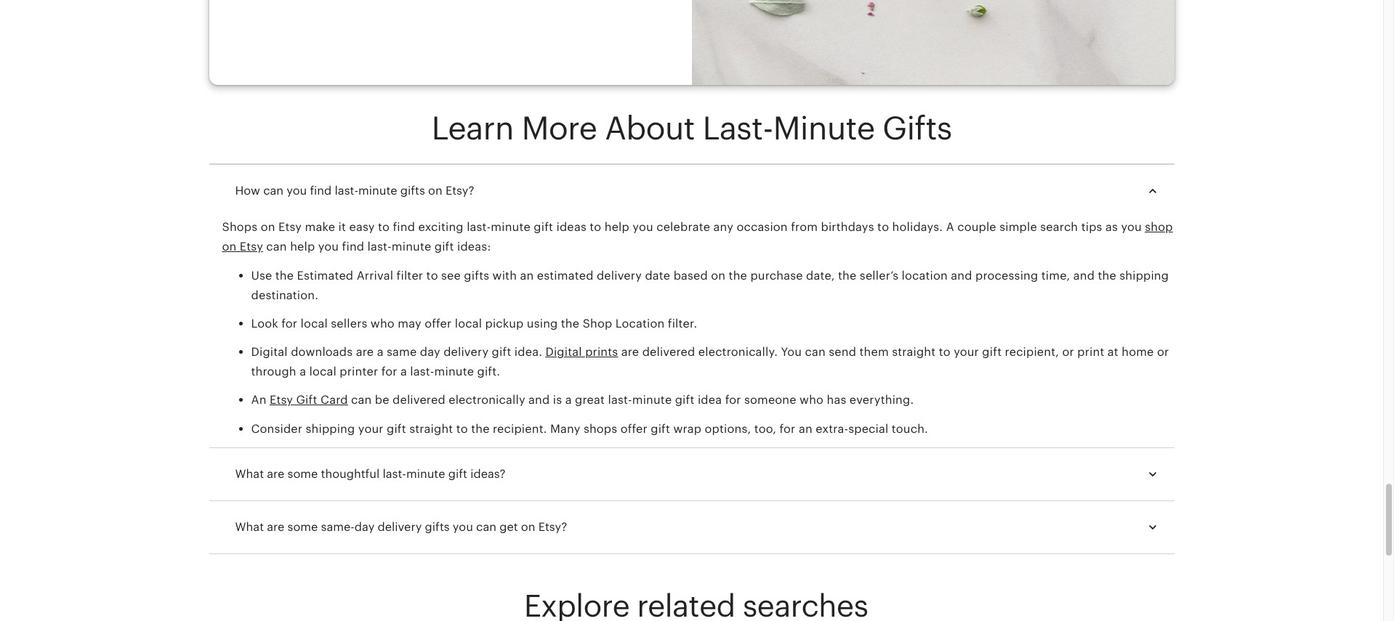 Task type: vqa. For each thing, say whether or not it's contained in the screenshot.
ideas?
yes



Task type: locate. For each thing, give the bounding box(es) containing it.
use
[[251, 269, 272, 282]]

straight
[[892, 345, 936, 359], [409, 422, 453, 436]]

2 horizontal spatial and
[[1073, 269, 1095, 282]]

to left holidays.
[[877, 220, 889, 234]]

to inside are delivered electronically. you can send them straight to your gift recipient, or print at home or through a local printer for a last-minute gift.
[[939, 345, 951, 359]]

etsy down shops at the top left of the page
[[240, 240, 263, 254]]

home
[[1122, 345, 1154, 359]]

a left same
[[377, 345, 384, 359]]

you left get
[[453, 520, 473, 534]]

at
[[1108, 345, 1119, 359]]

0 vertical spatial gifts
[[400, 184, 425, 198]]

can up use
[[266, 240, 287, 254]]

an
[[520, 269, 534, 282], [799, 422, 813, 436]]

you
[[287, 184, 307, 198], [633, 220, 653, 234], [1121, 220, 1142, 234], [318, 240, 339, 254], [453, 520, 473, 534]]

using
[[527, 317, 558, 331]]

0 horizontal spatial straight
[[409, 422, 453, 436]]

to right them
[[939, 345, 951, 359]]

2 vertical spatial gifts
[[425, 520, 450, 534]]

an etsy gift card can be delivered electronically and is a great last-minute gift idea for someone who has everything.
[[251, 394, 914, 407]]

1 horizontal spatial who
[[800, 394, 824, 407]]

0 horizontal spatial etsy?
[[446, 184, 474, 198]]

1 vertical spatial an
[[799, 422, 813, 436]]

1 horizontal spatial an
[[799, 422, 813, 436]]

1 horizontal spatial or
[[1157, 345, 1169, 359]]

what are some same-day delivery gifts you can get on etsy? button
[[222, 510, 1174, 545]]

learn
[[431, 110, 514, 147]]

1 horizontal spatial shipping
[[1120, 269, 1169, 282]]

gift left "wrap" on the bottom of page
[[651, 422, 670, 436]]

0 vertical spatial help
[[605, 220, 629, 234]]

delivery up the gift.
[[444, 345, 489, 359]]

your left recipient,
[[954, 345, 979, 359]]

1 vertical spatial your
[[358, 422, 384, 436]]

1 horizontal spatial etsy?
[[538, 520, 567, 534]]

on right shops at the top left of the page
[[261, 220, 275, 234]]

1 what from the top
[[235, 467, 264, 481]]

delivery inside dropdown button
[[378, 520, 422, 534]]

make
[[305, 220, 335, 234]]

consider
[[251, 422, 302, 436]]

gift
[[296, 394, 317, 407]]

straight down electronically in the left bottom of the page
[[409, 422, 453, 436]]

seller's
[[860, 269, 899, 282]]

are right prints
[[621, 345, 639, 359]]

gifts up exciting
[[400, 184, 425, 198]]

delivery inside the use the estimated arrival filter to see gifts with an estimated delivery date based on the purchase date, the seller's location and processing time, and the shipping destination.
[[597, 269, 642, 282]]

ideas:
[[457, 240, 491, 254]]

on inside shop on etsy
[[222, 240, 237, 254]]

estimated
[[537, 269, 594, 282]]

who left has
[[800, 394, 824, 407]]

last- right great
[[608, 394, 632, 407]]

an right 'with'
[[520, 269, 534, 282]]

about
[[605, 110, 695, 147]]

local down downloads at the bottom left of page
[[309, 365, 337, 379]]

straight right them
[[892, 345, 936, 359]]

special
[[848, 422, 889, 436]]

0 vertical spatial day
[[420, 345, 440, 359]]

some
[[288, 467, 318, 481], [288, 520, 318, 534]]

1 vertical spatial delivery
[[444, 345, 489, 359]]

1 horizontal spatial your
[[954, 345, 979, 359]]

the up destination.
[[275, 269, 294, 282]]

delivery left 'date'
[[597, 269, 642, 282]]

0 vertical spatial delivered
[[642, 345, 695, 359]]

on
[[428, 184, 442, 198], [261, 220, 275, 234], [222, 240, 237, 254], [711, 269, 726, 282], [521, 520, 535, 534]]

find up make
[[310, 184, 332, 198]]

0 vertical spatial find
[[310, 184, 332, 198]]

gifts left get
[[425, 520, 450, 534]]

local
[[301, 317, 328, 331], [455, 317, 482, 331], [309, 365, 337, 379]]

find
[[310, 184, 332, 198], [393, 220, 415, 234], [342, 240, 364, 254]]

can inside are delivered electronically. you can send them straight to your gift recipient, or print at home or through a local printer for a last-minute gift.
[[805, 345, 826, 359]]

1 vertical spatial delivered
[[393, 394, 445, 407]]

last- down easy
[[368, 240, 392, 254]]

wrap
[[673, 422, 702, 436]]

0 horizontal spatial day
[[355, 520, 375, 534]]

2 vertical spatial delivery
[[378, 520, 422, 534]]

etsy inside shop on etsy
[[240, 240, 263, 254]]

0 horizontal spatial an
[[520, 269, 534, 282]]

1 vertical spatial etsy?
[[538, 520, 567, 534]]

filter
[[397, 269, 423, 282]]

the right date,
[[838, 269, 857, 282]]

shipping down the card
[[306, 422, 355, 436]]

1 horizontal spatial digital
[[546, 345, 582, 359]]

2 vertical spatial find
[[342, 240, 364, 254]]

delivered down 'filter.'
[[642, 345, 695, 359]]

1 vertical spatial offer
[[621, 422, 648, 436]]

on down shops at the top left of the page
[[222, 240, 237, 254]]

0 vertical spatial an
[[520, 269, 534, 282]]

the left shop
[[561, 317, 580, 331]]

etsy gift card link
[[270, 394, 348, 407]]

and left is
[[529, 394, 550, 407]]

gifts
[[400, 184, 425, 198], [464, 269, 489, 282], [425, 520, 450, 534]]

local left the "pickup"
[[455, 317, 482, 331]]

offer right may
[[425, 317, 452, 331]]

2 horizontal spatial delivery
[[597, 269, 642, 282]]

can left get
[[476, 520, 496, 534]]

1 horizontal spatial help
[[605, 220, 629, 234]]

straight inside are delivered electronically. you can send them straight to your gift recipient, or print at home or through a local printer for a last-minute gift.
[[892, 345, 936, 359]]

find up can help you find last-minute gift ideas:
[[393, 220, 415, 234]]

a down downloads at the bottom left of page
[[300, 365, 306, 379]]

1 vertical spatial gifts
[[464, 269, 489, 282]]

1 vertical spatial shipping
[[306, 422, 355, 436]]

delivery down the what are some thoughtful last-minute gift ideas?
[[378, 520, 422, 534]]

1 horizontal spatial find
[[342, 240, 364, 254]]

someone
[[744, 394, 797, 407]]

can left be
[[351, 394, 372, 407]]

are inside are delivered electronically. you can send them straight to your gift recipient, or print at home or through a local printer for a last-minute gift.
[[621, 345, 639, 359]]

the
[[275, 269, 294, 282], [729, 269, 747, 282], [838, 269, 857, 282], [1098, 269, 1116, 282], [561, 317, 580, 331], [471, 422, 490, 436]]

an left extra-
[[799, 422, 813, 436]]

and right location
[[951, 269, 972, 282]]

gift
[[534, 220, 553, 234], [435, 240, 454, 254], [492, 345, 511, 359], [982, 345, 1002, 359], [675, 394, 695, 407], [387, 422, 406, 436], [651, 422, 670, 436], [448, 467, 467, 481]]

is
[[553, 394, 562, 407]]

1 vertical spatial straight
[[409, 422, 453, 436]]

who left may
[[371, 317, 395, 331]]

2 some from the top
[[288, 520, 318, 534]]

an
[[251, 394, 266, 407]]

offer
[[425, 317, 452, 331], [621, 422, 648, 436]]

some for same-
[[288, 520, 318, 534]]

for
[[282, 317, 297, 331], [381, 365, 397, 379], [725, 394, 741, 407], [780, 422, 796, 436]]

what for what are some thoughtful last-minute gift ideas?
[[235, 467, 264, 481]]

for down same
[[381, 365, 397, 379]]

can
[[263, 184, 284, 198], [266, 240, 287, 254], [805, 345, 826, 359], [351, 394, 372, 407], [476, 520, 496, 534]]

1 vertical spatial some
[[288, 520, 318, 534]]

1 horizontal spatial offer
[[621, 422, 648, 436]]

how
[[235, 184, 260, 198]]

shipping down shop on the top right of page
[[1120, 269, 1169, 282]]

are
[[356, 345, 374, 359], [621, 345, 639, 359], [267, 467, 284, 481], [267, 520, 284, 534]]

and right time,
[[1073, 269, 1095, 282]]

etsy right an
[[270, 394, 293, 407]]

gift left idea
[[675, 394, 695, 407]]

tips
[[1081, 220, 1102, 234]]

0 vertical spatial your
[[954, 345, 979, 359]]

electronically.
[[698, 345, 778, 359]]

look
[[251, 317, 278, 331]]

you left celebrate
[[633, 220, 653, 234]]

1 vertical spatial help
[[290, 240, 315, 254]]

day down the what are some thoughtful last-minute gift ideas?
[[355, 520, 375, 534]]

1 horizontal spatial delivery
[[444, 345, 489, 359]]

many
[[550, 422, 580, 436]]

1 horizontal spatial straight
[[892, 345, 936, 359]]

a
[[377, 345, 384, 359], [300, 365, 306, 379], [400, 365, 407, 379], [565, 394, 572, 407]]

0 vertical spatial who
[[371, 317, 395, 331]]

0 horizontal spatial offer
[[425, 317, 452, 331]]

0 vertical spatial shipping
[[1120, 269, 1169, 282]]

0 horizontal spatial find
[[310, 184, 332, 198]]

help down make
[[290, 240, 315, 254]]

time,
[[1042, 269, 1070, 282]]

0 vertical spatial straight
[[892, 345, 936, 359]]

you up make
[[287, 184, 307, 198]]

on up exciting
[[428, 184, 442, 198]]

your down be
[[358, 422, 384, 436]]

location
[[902, 269, 948, 282]]

offer right shops
[[621, 422, 648, 436]]

shops on etsy make it easy to find exciting last-minute gift ideas to help you celebrate any occasion from birthdays to holidays. a couple simple search tips as you
[[222, 220, 1145, 234]]

for right the too,
[[780, 422, 796, 436]]

etsy?
[[446, 184, 474, 198], [538, 520, 567, 534]]

some for thoughtful
[[288, 467, 318, 481]]

digital up through
[[251, 345, 288, 359]]

based
[[674, 269, 708, 282]]

2 what from the top
[[235, 520, 264, 534]]

2 or from the left
[[1157, 345, 1169, 359]]

0 vertical spatial etsy?
[[446, 184, 474, 198]]

0 vertical spatial some
[[288, 467, 318, 481]]

what
[[235, 467, 264, 481], [235, 520, 264, 534]]

shop
[[1145, 220, 1173, 234]]

help right ideas
[[605, 220, 629, 234]]

1 some from the top
[[288, 467, 318, 481]]

0 horizontal spatial who
[[371, 317, 395, 331]]

same
[[387, 345, 417, 359]]

more
[[522, 110, 597, 147]]

0 vertical spatial etsy
[[278, 220, 302, 234]]

gift up the gift.
[[492, 345, 511, 359]]

last- up it
[[335, 184, 358, 198]]

last-
[[703, 110, 773, 147]]

1 horizontal spatial delivered
[[642, 345, 695, 359]]

pickup
[[485, 317, 524, 331]]

filter.
[[668, 317, 697, 331]]

or right home
[[1157, 345, 1169, 359]]

gifts for you
[[425, 520, 450, 534]]

card
[[321, 394, 348, 407]]

extra-
[[816, 422, 848, 436]]

idea.
[[515, 345, 542, 359]]

etsy? up exciting
[[446, 184, 474, 198]]

some left same-
[[288, 520, 318, 534]]

1 vertical spatial etsy
[[240, 240, 263, 254]]

what are some thoughtful last-minute gift ideas? button
[[222, 457, 1174, 492]]

find inside dropdown button
[[310, 184, 332, 198]]

0 horizontal spatial delivery
[[378, 520, 422, 534]]

last- inside are delivered electronically. you can send them straight to your gift recipient, or print at home or through a local printer for a last-minute gift.
[[410, 365, 434, 379]]

0 horizontal spatial help
[[290, 240, 315, 254]]

to inside the use the estimated arrival filter to see gifts with an estimated delivery date based on the purchase date, the seller's location and processing time, and the shipping destination.
[[426, 269, 438, 282]]

who
[[371, 317, 395, 331], [800, 394, 824, 407]]

gift inside dropdown button
[[448, 467, 467, 481]]

local up downloads at the bottom left of page
[[301, 317, 328, 331]]

look for local sellers who may offer local pickup using the shop location filter.
[[251, 317, 701, 331]]

1 horizontal spatial and
[[951, 269, 972, 282]]

last- down "digital downloads are a same day delivery gift idea. digital prints"
[[410, 365, 434, 379]]

are delivered electronically. you can send them straight to your gift recipient, or print at home or through a local printer for a last-minute gift.
[[251, 345, 1169, 379]]

1 vertical spatial who
[[800, 394, 824, 407]]

delivered right be
[[393, 394, 445, 407]]

0 horizontal spatial digital
[[251, 345, 288, 359]]

simple
[[1000, 220, 1037, 234]]

gift left recipient,
[[982, 345, 1002, 359]]

find down easy
[[342, 240, 364, 254]]

everything.
[[850, 394, 914, 407]]

1 vertical spatial what
[[235, 520, 264, 534]]

delivery
[[597, 269, 642, 282], [444, 345, 489, 359], [378, 520, 422, 534]]

last- up ideas: on the left of the page
[[467, 220, 491, 234]]

to down electronically in the left bottom of the page
[[456, 422, 468, 436]]

minute
[[773, 110, 875, 147]]

day inside dropdown button
[[355, 520, 375, 534]]

0 horizontal spatial shipping
[[306, 422, 355, 436]]

minute up easy
[[358, 184, 397, 198]]

etsy left make
[[278, 220, 302, 234]]

your
[[954, 345, 979, 359], [358, 422, 384, 436]]

gifts right see
[[464, 269, 489, 282]]

some left the thoughtful
[[288, 467, 318, 481]]

gift down be
[[387, 422, 406, 436]]

can right you
[[805, 345, 826, 359]]

0 horizontal spatial or
[[1062, 345, 1074, 359]]

0 vertical spatial what
[[235, 467, 264, 481]]

gift.
[[477, 365, 500, 379]]

learn more about last-minute gifts
[[431, 110, 952, 147]]

gifts for on
[[400, 184, 425, 198]]

etsy for shops on etsy make it easy to find exciting last-minute gift ideas to help you celebrate any occasion from birthdays to holidays. a couple simple search tips as you
[[278, 220, 302, 234]]

are down consider
[[267, 467, 284, 481]]

etsy? right get
[[538, 520, 567, 534]]

on right based
[[711, 269, 726, 282]]

minute up the 'what are some same-day delivery gifts you can get on etsy?'
[[406, 467, 445, 481]]

digital right idea.
[[546, 345, 582, 359]]

how can you find last-minute gifts on etsy?
[[235, 184, 474, 198]]

last-
[[335, 184, 358, 198], [467, 220, 491, 234], [368, 240, 392, 254], [410, 365, 434, 379], [608, 394, 632, 407], [383, 467, 406, 481]]

ideas
[[556, 220, 587, 234]]

the down as
[[1098, 269, 1116, 282]]

1 vertical spatial day
[[355, 520, 375, 534]]

0 horizontal spatial and
[[529, 394, 550, 407]]

printer
[[340, 365, 378, 379]]

0 horizontal spatial your
[[358, 422, 384, 436]]

2 horizontal spatial find
[[393, 220, 415, 234]]

gift left ideas?
[[448, 467, 467, 481]]

1 or from the left
[[1062, 345, 1074, 359]]

last- right the thoughtful
[[383, 467, 406, 481]]

or left "print"
[[1062, 345, 1074, 359]]

day right same
[[420, 345, 440, 359]]

purchase
[[750, 269, 803, 282]]

to left see
[[426, 269, 438, 282]]

can right the how
[[263, 184, 284, 198]]

0 vertical spatial delivery
[[597, 269, 642, 282]]



Task type: describe. For each thing, give the bounding box(es) containing it.
how can you find last-minute gifts on etsy? button
[[222, 174, 1174, 209]]

gifts
[[883, 110, 952, 147]]

use the estimated arrival filter to see gifts with an estimated delivery date based on the purchase date, the seller's location and processing time, and the shipping destination.
[[251, 269, 1169, 302]]

1 digital from the left
[[251, 345, 288, 359]]

shop on etsy
[[222, 220, 1173, 254]]

touch.
[[892, 422, 928, 436]]

the down electronically in the left bottom of the page
[[471, 422, 490, 436]]

on right get
[[521, 520, 535, 534]]

holidays.
[[892, 220, 943, 234]]

may
[[398, 317, 421, 331]]

can help you find last-minute gift ideas:
[[263, 240, 491, 254]]

location
[[616, 317, 665, 331]]

minute up ideas: on the left of the page
[[491, 220, 531, 234]]

with
[[493, 269, 517, 282]]

to up can help you find last-minute gift ideas:
[[378, 220, 390, 234]]

learn more about last-minute gifts tab panel
[[209, 165, 1174, 555]]

1 vertical spatial find
[[393, 220, 415, 234]]

digital downloads are a same day delivery gift idea. digital prints
[[251, 345, 618, 359]]

be
[[375, 394, 389, 407]]

for right idea
[[725, 394, 741, 407]]

1 horizontal spatial day
[[420, 345, 440, 359]]

you down make
[[318, 240, 339, 254]]

the left purchase
[[729, 269, 747, 282]]

digital prints link
[[546, 345, 618, 359]]

great
[[575, 394, 605, 407]]

what are some same-day delivery gifts you can get on etsy?
[[235, 520, 567, 534]]

estimated
[[297, 269, 353, 282]]

shop on etsy link
[[222, 220, 1173, 254]]

2 digital from the left
[[546, 345, 582, 359]]

date,
[[806, 269, 835, 282]]

a down same
[[400, 365, 407, 379]]

arrival
[[357, 269, 393, 282]]

for right look
[[282, 317, 297, 331]]

print
[[1078, 345, 1105, 359]]

shop
[[583, 317, 612, 331]]

are left same-
[[267, 520, 284, 534]]

find for gift
[[342, 240, 364, 254]]

shops
[[584, 422, 617, 436]]

from
[[791, 220, 818, 234]]

same-
[[321, 520, 355, 534]]

downloads
[[291, 345, 353, 359]]

celebrate
[[657, 220, 710, 234]]

too,
[[754, 422, 777, 436]]

exciting
[[418, 220, 464, 234]]

you
[[781, 345, 802, 359]]

for inside are delivered electronically. you can send them straight to your gift recipient, or print at home or through a local printer for a last-minute gift.
[[381, 365, 397, 379]]

get
[[500, 520, 518, 534]]

idea
[[698, 394, 722, 407]]

are up the "printer"
[[356, 345, 374, 359]]

gift down exciting
[[435, 240, 454, 254]]

as
[[1106, 220, 1118, 234]]

minute left idea
[[632, 394, 672, 407]]

gift inside are delivered electronically. you can send them straight to your gift recipient, or print at home or through a local printer for a last-minute gift.
[[982, 345, 1002, 359]]

what for what are some same-day delivery gifts you can get on etsy?
[[235, 520, 264, 534]]

processing
[[976, 269, 1038, 282]]

birthdays
[[821, 220, 874, 234]]

0 vertical spatial offer
[[425, 317, 452, 331]]

find for gifts
[[310, 184, 332, 198]]

on inside the use the estimated arrival filter to see gifts with an estimated delivery date based on the purchase date, the seller's location and processing time, and the shipping destination.
[[711, 269, 726, 282]]

through
[[251, 365, 296, 379]]

prints
[[585, 345, 618, 359]]

local inside are delivered electronically. you can send them straight to your gift recipient, or print at home or through a local printer for a last-minute gift.
[[309, 365, 337, 379]]

your inside are delivered electronically. you can send them straight to your gift recipient, or print at home or through a local printer for a last-minute gift.
[[954, 345, 979, 359]]

has
[[827, 394, 846, 407]]

etsy for shop on etsy
[[240, 240, 263, 254]]

them
[[860, 345, 889, 359]]

what are some thoughtful last-minute gift ideas?
[[235, 467, 506, 481]]

it
[[338, 220, 346, 234]]

easy
[[349, 220, 375, 234]]

a
[[946, 220, 954, 234]]

minute inside are delivered electronically. you can send them straight to your gift recipient, or print at home or through a local printer for a last-minute gift.
[[434, 365, 474, 379]]

2 vertical spatial etsy
[[270, 394, 293, 407]]

minute up filter
[[392, 240, 431, 254]]

gifts inside the use the estimated arrival filter to see gifts with an estimated delivery date based on the purchase date, the seller's location and processing time, and the shipping destination.
[[464, 269, 489, 282]]

a right is
[[565, 394, 572, 407]]

ideas?
[[470, 467, 506, 481]]

delivered inside are delivered electronically. you can send them straight to your gift recipient, or print at home or through a local printer for a last-minute gift.
[[642, 345, 695, 359]]

an inside the use the estimated arrival filter to see gifts with an estimated delivery date based on the purchase date, the seller's location and processing time, and the shipping destination.
[[520, 269, 534, 282]]

recipient.
[[493, 422, 547, 436]]

date
[[645, 269, 670, 282]]

you right as
[[1121, 220, 1142, 234]]

gift left ideas
[[534, 220, 553, 234]]

recipient,
[[1005, 345, 1059, 359]]

0 horizontal spatial delivered
[[393, 394, 445, 407]]

options,
[[705, 422, 751, 436]]

see
[[441, 269, 461, 282]]

shops
[[222, 220, 258, 234]]

occasion
[[737, 220, 788, 234]]

search
[[1040, 220, 1078, 234]]

shop quick gifts image
[[692, 0, 1174, 85]]

to right ideas
[[590, 220, 601, 234]]

thoughtful
[[321, 467, 380, 481]]

destination.
[[251, 288, 318, 302]]

send
[[829, 345, 856, 359]]

shipping inside the use the estimated arrival filter to see gifts with an estimated delivery date based on the purchase date, the seller's location and processing time, and the shipping destination.
[[1120, 269, 1169, 282]]

any
[[713, 220, 733, 234]]

couple
[[957, 220, 996, 234]]



